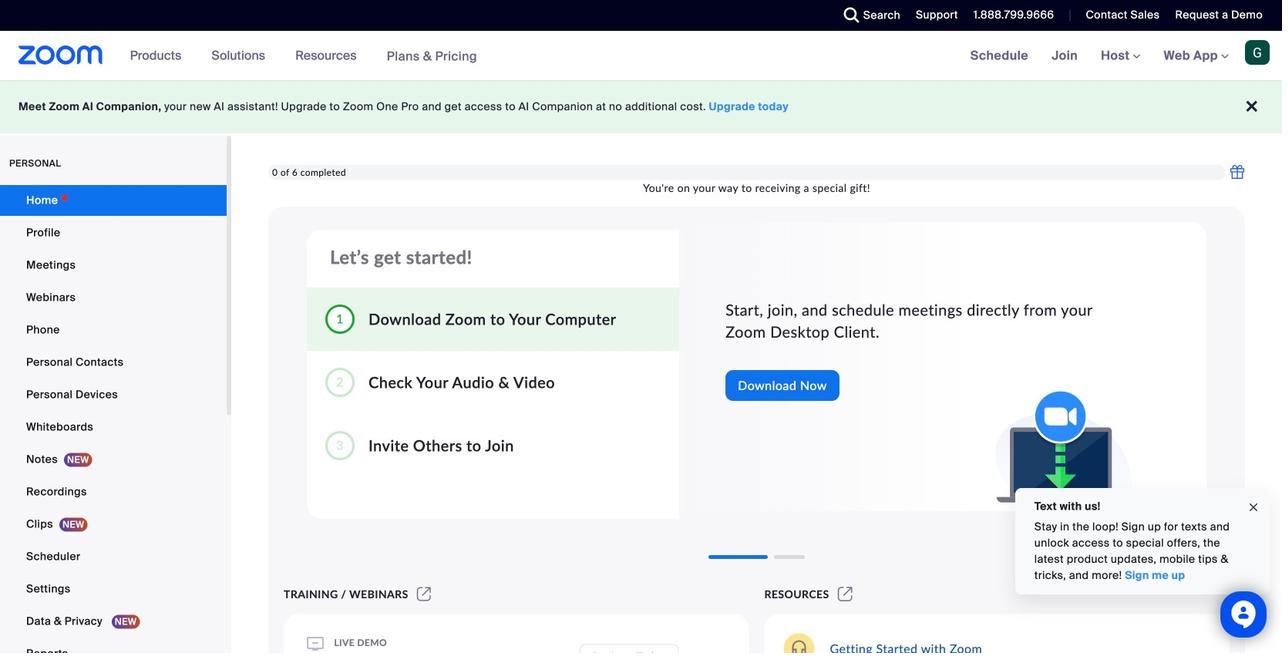Task type: vqa. For each thing, say whether or not it's contained in the screenshot.
rightmost the
no



Task type: describe. For each thing, give the bounding box(es) containing it.
product information navigation
[[118, 31, 489, 81]]



Task type: locate. For each thing, give the bounding box(es) containing it.
personal menu menu
[[0, 185, 227, 653]]

banner
[[0, 31, 1282, 81]]

close image
[[1247, 499, 1260, 516]]

meetings navigation
[[959, 31, 1282, 81]]

footer
[[0, 80, 1282, 133]]

profile picture image
[[1245, 40, 1270, 65]]

zoom logo image
[[19, 45, 103, 65]]

window new image
[[415, 588, 433, 601]]

window new image
[[835, 588, 855, 601]]



